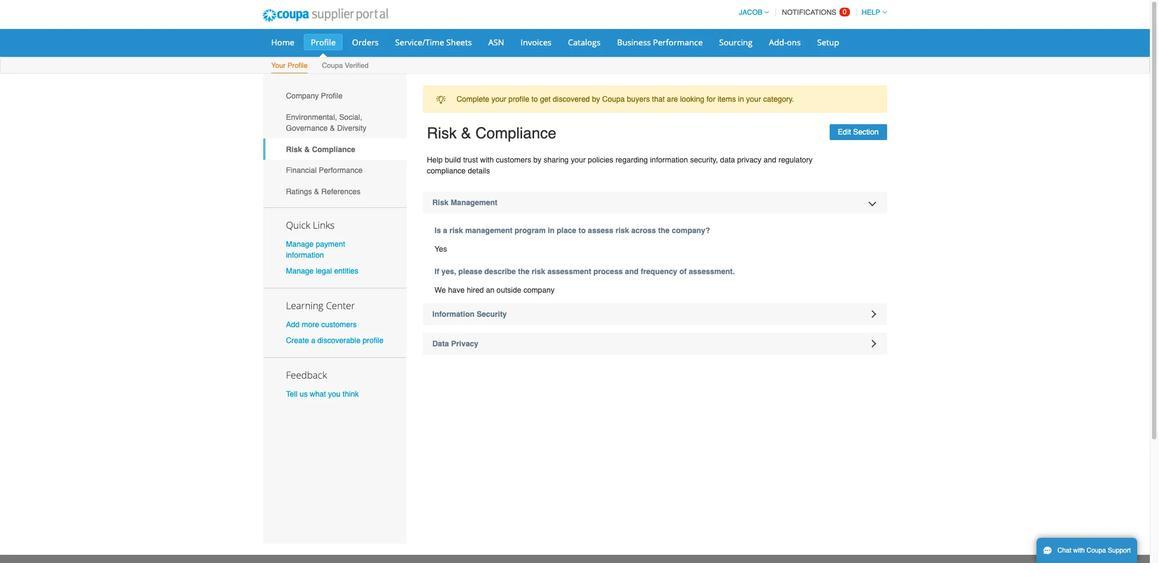 Task type: vqa. For each thing, say whether or not it's contained in the screenshot.
Coupa
yes



Task type: locate. For each thing, give the bounding box(es) containing it.
0 vertical spatial help
[[862, 8, 881, 16]]

details
[[468, 167, 490, 175]]

place
[[557, 226, 577, 235]]

in
[[739, 95, 745, 104], [548, 226, 555, 235]]

compliance up the financial performance link
[[312, 145, 356, 154]]

manage
[[286, 240, 314, 248], [286, 267, 314, 275]]

0 vertical spatial with
[[480, 156, 494, 164]]

2 vertical spatial risk
[[433, 198, 449, 207]]

1 vertical spatial and
[[625, 267, 639, 276]]

0 vertical spatial by
[[592, 95, 601, 104]]

performance for financial performance
[[319, 166, 363, 175]]

we have hired an outside company
[[435, 286, 555, 295]]

data privacy heading
[[423, 333, 888, 355]]

1 vertical spatial to
[[579, 226, 586, 235]]

with inside button
[[1074, 547, 1086, 555]]

customers
[[496, 156, 532, 164], [322, 320, 357, 329]]

manage down quick
[[286, 240, 314, 248]]

1 horizontal spatial risk & compliance
[[427, 125, 557, 142]]

profile left the get
[[509, 95, 530, 104]]

0 horizontal spatial a
[[311, 336, 316, 345]]

is
[[435, 226, 441, 235]]

0 horizontal spatial in
[[548, 226, 555, 235]]

learning
[[286, 299, 324, 312]]

1 horizontal spatial risk
[[532, 267, 546, 276]]

we
[[435, 286, 446, 295]]

1 horizontal spatial with
[[1074, 547, 1086, 555]]

of
[[680, 267, 687, 276]]

help up the compliance
[[427, 156, 443, 164]]

tell us what you think
[[286, 390, 359, 399]]

1 horizontal spatial and
[[764, 156, 777, 164]]

0 horizontal spatial compliance
[[312, 145, 356, 154]]

coupa verified
[[322, 61, 369, 70]]

0 vertical spatial performance
[[654, 37, 703, 48]]

catalogs
[[568, 37, 601, 48]]

category.
[[764, 95, 795, 104]]

in left "place"
[[548, 226, 555, 235]]

describe
[[485, 267, 516, 276]]

0 horizontal spatial help
[[427, 156, 443, 164]]

a for is
[[443, 226, 448, 235]]

2 horizontal spatial your
[[747, 95, 762, 104]]

0 horizontal spatial customers
[[322, 320, 357, 329]]

1 vertical spatial coupa
[[603, 95, 625, 104]]

get
[[540, 95, 551, 104]]

risk
[[450, 226, 463, 235], [616, 226, 630, 235], [532, 267, 546, 276]]

hired
[[467, 286, 484, 295]]

0 vertical spatial in
[[739, 95, 745, 104]]

performance right the "business"
[[654, 37, 703, 48]]

profile
[[311, 37, 336, 48], [288, 61, 308, 70], [321, 92, 343, 100]]

1 vertical spatial profile
[[288, 61, 308, 70]]

1 manage from the top
[[286, 240, 314, 248]]

0 horizontal spatial to
[[532, 95, 538, 104]]

0 horizontal spatial information
[[286, 251, 324, 259]]

risk management button
[[423, 192, 888, 214]]

and right process
[[625, 267, 639, 276]]

risk left across
[[616, 226, 630, 235]]

management
[[466, 226, 513, 235]]

0 vertical spatial the
[[659, 226, 670, 235]]

create
[[286, 336, 309, 345]]

add more customers link
[[286, 320, 357, 329]]

with up the details
[[480, 156, 494, 164]]

0 vertical spatial and
[[764, 156, 777, 164]]

profile inside 'link'
[[321, 92, 343, 100]]

tell
[[286, 390, 298, 399]]

notifications 0
[[783, 8, 847, 16]]

2 vertical spatial profile
[[321, 92, 343, 100]]

your right sharing at the top
[[571, 156, 586, 164]]

buyers
[[627, 95, 650, 104]]

0 vertical spatial manage
[[286, 240, 314, 248]]

risk right is
[[450, 226, 463, 235]]

to right "place"
[[579, 226, 586, 235]]

navigation
[[734, 2, 888, 23]]

1 vertical spatial by
[[534, 156, 542, 164]]

setup link
[[811, 34, 847, 50]]

risk up is
[[433, 198, 449, 207]]

1 vertical spatial performance
[[319, 166, 363, 175]]

1 vertical spatial a
[[311, 336, 316, 345]]

information security
[[433, 310, 507, 319]]

help inside "navigation"
[[862, 8, 881, 16]]

1 vertical spatial risk
[[286, 145, 302, 154]]

customers left sharing at the top
[[496, 156, 532, 164]]

by inside help build trust with customers by sharing your policies regarding information security, data privacy and regulatory compliance details
[[534, 156, 542, 164]]

with
[[480, 156, 494, 164], [1074, 547, 1086, 555]]

profile right discoverable
[[363, 336, 384, 345]]

help right 0
[[862, 8, 881, 16]]

1 horizontal spatial coupa
[[603, 95, 625, 104]]

setup
[[818, 37, 840, 48]]

your profile link
[[271, 59, 308, 73]]

and
[[764, 156, 777, 164], [625, 267, 639, 276]]

coupa left "verified" in the left of the page
[[322, 61, 343, 70]]

risk up financial
[[286, 145, 302, 154]]

1 horizontal spatial profile
[[509, 95, 530, 104]]

0
[[843, 8, 847, 16]]

1 horizontal spatial your
[[571, 156, 586, 164]]

a right is
[[443, 226, 448, 235]]

manage for manage payment information
[[286, 240, 314, 248]]

and right "privacy"
[[764, 156, 777, 164]]

invoices
[[521, 37, 552, 48]]

information up manage legal entities
[[286, 251, 324, 259]]

privacy
[[738, 156, 762, 164]]

0 vertical spatial compliance
[[476, 125, 557, 142]]

your right "complete" at the left
[[492, 95, 507, 104]]

help link
[[857, 8, 888, 16]]

&
[[330, 124, 335, 133], [461, 125, 472, 142], [305, 145, 310, 154], [314, 187, 319, 196]]

by left sharing at the top
[[534, 156, 542, 164]]

your left 'category.'
[[747, 95, 762, 104]]

in right the items
[[739, 95, 745, 104]]

to left the get
[[532, 95, 538, 104]]

financial performance
[[286, 166, 363, 175]]

1 horizontal spatial help
[[862, 8, 881, 16]]

performance up references
[[319, 166, 363, 175]]

1 horizontal spatial in
[[739, 95, 745, 104]]

0 vertical spatial information
[[651, 156, 688, 164]]

assess
[[588, 226, 614, 235]]

help inside help build trust with customers by sharing your policies regarding information security, data privacy and regulatory compliance details
[[427, 156, 443, 164]]

profile right your
[[288, 61, 308, 70]]

2 manage from the top
[[286, 267, 314, 275]]

profile down "coupa supplier portal" image
[[311, 37, 336, 48]]

1 vertical spatial compliance
[[312, 145, 356, 154]]

1 vertical spatial with
[[1074, 547, 1086, 555]]

0 vertical spatial customers
[[496, 156, 532, 164]]

0 vertical spatial to
[[532, 95, 538, 104]]

chat with coupa support button
[[1037, 538, 1138, 564]]

0 vertical spatial profile
[[509, 95, 530, 104]]

information left security,
[[651, 156, 688, 164]]

coupa left buyers
[[603, 95, 625, 104]]

0 vertical spatial risk & compliance
[[427, 125, 557, 142]]

profile up environmental, social, governance & diversity link
[[321, 92, 343, 100]]

links
[[313, 218, 335, 231]]

information inside help build trust with customers by sharing your policies regarding information security, data privacy and regulatory compliance details
[[651, 156, 688, 164]]

coupa left the support
[[1088, 547, 1107, 555]]

compliance down the get
[[476, 125, 557, 142]]

risk up company
[[532, 267, 546, 276]]

1 horizontal spatial customers
[[496, 156, 532, 164]]

0 vertical spatial a
[[443, 226, 448, 235]]

orders
[[352, 37, 379, 48]]

learning center
[[286, 299, 355, 312]]

an
[[486, 286, 495, 295]]

1 horizontal spatial to
[[579, 226, 586, 235]]

customers up discoverable
[[322, 320, 357, 329]]

0 horizontal spatial with
[[480, 156, 494, 164]]

risk up build
[[427, 125, 457, 142]]

add more customers
[[286, 320, 357, 329]]

& up trust
[[461, 125, 472, 142]]

discovered
[[553, 95, 590, 104]]

0 horizontal spatial and
[[625, 267, 639, 276]]

performance
[[654, 37, 703, 48], [319, 166, 363, 175]]

1 horizontal spatial information
[[651, 156, 688, 164]]

environmental, social, governance & diversity link
[[263, 107, 407, 139]]

information
[[433, 310, 475, 319]]

with right chat
[[1074, 547, 1086, 555]]

complete your profile to get discovered by coupa buyers that are looking for items in your category. alert
[[423, 85, 888, 113]]

ratings & references link
[[263, 181, 407, 202]]

0 horizontal spatial your
[[492, 95, 507, 104]]

0 horizontal spatial coupa
[[322, 61, 343, 70]]

0 horizontal spatial performance
[[319, 166, 363, 175]]

coupa
[[322, 61, 343, 70], [603, 95, 625, 104], [1088, 547, 1107, 555]]

and inside help build trust with customers by sharing your policies regarding information security, data privacy and regulatory compliance details
[[764, 156, 777, 164]]

ratings & references
[[286, 187, 361, 196]]

risk & compliance up trust
[[427, 125, 557, 142]]

1 horizontal spatial compliance
[[476, 125, 557, 142]]

the right across
[[659, 226, 670, 235]]

manage inside manage payment information
[[286, 240, 314, 248]]

navigation containing notifications 0
[[734, 2, 888, 23]]

by right discovered
[[592, 95, 601, 104]]

center
[[326, 299, 355, 312]]

data
[[433, 340, 449, 348]]

0 horizontal spatial by
[[534, 156, 542, 164]]

2 vertical spatial coupa
[[1088, 547, 1107, 555]]

& left diversity
[[330, 124, 335, 133]]

financial
[[286, 166, 317, 175]]

manage left legal
[[286, 267, 314, 275]]

orders link
[[345, 34, 386, 50]]

1 vertical spatial information
[[286, 251, 324, 259]]

1 vertical spatial risk & compliance
[[286, 145, 356, 154]]

if
[[435, 267, 440, 276]]

a right "create"
[[311, 336, 316, 345]]

regulatory
[[779, 156, 813, 164]]

1 vertical spatial manage
[[286, 267, 314, 275]]

business performance link
[[610, 34, 710, 50]]

1 vertical spatial help
[[427, 156, 443, 164]]

coupa supplier portal image
[[255, 2, 396, 29]]

& down governance
[[305, 145, 310, 154]]

2 horizontal spatial coupa
[[1088, 547, 1107, 555]]

outside
[[497, 286, 522, 295]]

0 horizontal spatial the
[[518, 267, 530, 276]]

compliance
[[427, 167, 466, 175]]

risk & compliance
[[427, 125, 557, 142], [286, 145, 356, 154]]

1 horizontal spatial a
[[443, 226, 448, 235]]

sourcing
[[720, 37, 753, 48]]

you
[[328, 390, 341, 399]]

the right "describe"
[[518, 267, 530, 276]]

is a risk management program in place to assess risk across the company?
[[435, 226, 711, 235]]

1 horizontal spatial by
[[592, 95, 601, 104]]

0 vertical spatial risk
[[427, 125, 457, 142]]

1 vertical spatial profile
[[363, 336, 384, 345]]

risk & compliance up "financial performance"
[[286, 145, 356, 154]]

1 horizontal spatial performance
[[654, 37, 703, 48]]

help build trust with customers by sharing your policies regarding information security, data privacy and regulatory compliance details
[[427, 156, 813, 175]]



Task type: describe. For each thing, give the bounding box(es) containing it.
data
[[721, 156, 736, 164]]

performance for business performance
[[654, 37, 703, 48]]

jacob link
[[734, 8, 770, 16]]

0 horizontal spatial risk & compliance
[[286, 145, 356, 154]]

financial performance link
[[263, 160, 407, 181]]

across
[[632, 226, 657, 235]]

support
[[1109, 547, 1132, 555]]

legal
[[316, 267, 332, 275]]

add-ons link
[[762, 34, 809, 50]]

more
[[302, 320, 319, 329]]

looking
[[681, 95, 705, 104]]

coupa inside button
[[1088, 547, 1107, 555]]

data privacy button
[[423, 333, 888, 355]]

information inside manage payment information
[[286, 251, 324, 259]]

notifications
[[783, 8, 837, 16]]

with inside help build trust with customers by sharing your policies regarding information security, data privacy and regulatory compliance details
[[480, 156, 494, 164]]

ons
[[787, 37, 801, 48]]

manage payment information link
[[286, 240, 345, 259]]

& inside environmental, social, governance & diversity
[[330, 124, 335, 133]]

your inside help build trust with customers by sharing your policies regarding information security, data privacy and regulatory compliance details
[[571, 156, 586, 164]]

profile link
[[304, 34, 343, 50]]

in inside alert
[[739, 95, 745, 104]]

payment
[[316, 240, 345, 248]]

create a discoverable profile
[[286, 336, 384, 345]]

0 vertical spatial coupa
[[322, 61, 343, 70]]

create a discoverable profile link
[[286, 336, 384, 345]]

1 vertical spatial customers
[[322, 320, 357, 329]]

company profile
[[286, 92, 343, 100]]

service/time sheets link
[[388, 34, 479, 50]]

edit
[[838, 128, 852, 136]]

yes,
[[442, 267, 457, 276]]

company
[[286, 92, 319, 100]]

a for create
[[311, 336, 316, 345]]

& right ratings
[[314, 187, 319, 196]]

add-ons
[[770, 37, 801, 48]]

company?
[[672, 226, 711, 235]]

profile inside alert
[[509, 95, 530, 104]]

risk & compliance link
[[263, 139, 407, 160]]

think
[[343, 390, 359, 399]]

sheets
[[447, 37, 472, 48]]

section
[[854, 128, 879, 136]]

your profile
[[271, 61, 308, 70]]

1 horizontal spatial the
[[659, 226, 670, 235]]

risk management
[[433, 198, 498, 207]]

what
[[310, 390, 326, 399]]

privacy
[[451, 340, 479, 348]]

by inside complete your profile to get discovered by coupa buyers that are looking for items in your category. alert
[[592, 95, 601, 104]]

coupa inside alert
[[603, 95, 625, 104]]

regarding
[[616, 156, 648, 164]]

sourcing link
[[713, 34, 760, 50]]

business
[[618, 37, 651, 48]]

manage for manage legal entities
[[286, 267, 314, 275]]

complete
[[457, 95, 490, 104]]

profile for your profile
[[288, 61, 308, 70]]

social,
[[339, 113, 362, 122]]

program
[[515, 226, 546, 235]]

help for help build trust with customers by sharing your policies regarding information security, data privacy and regulatory compliance details
[[427, 156, 443, 164]]

that
[[653, 95, 665, 104]]

security
[[477, 310, 507, 319]]

asn
[[489, 37, 505, 48]]

please
[[459, 267, 483, 276]]

environmental, social, governance & diversity
[[286, 113, 367, 133]]

information security heading
[[423, 303, 888, 325]]

risk inside dropdown button
[[433, 198, 449, 207]]

sharing
[[544, 156, 569, 164]]

manage legal entities link
[[286, 267, 359, 275]]

edit section
[[838, 128, 879, 136]]

discoverable
[[318, 336, 361, 345]]

security,
[[691, 156, 719, 164]]

0 horizontal spatial risk
[[450, 226, 463, 235]]

policies
[[588, 156, 614, 164]]

if yes, please describe the risk assessment process and frequency of assessment.
[[435, 267, 735, 276]]

company
[[524, 286, 555, 295]]

2 horizontal spatial risk
[[616, 226, 630, 235]]

diversity
[[337, 124, 367, 133]]

are
[[667, 95, 679, 104]]

risk management heading
[[423, 192, 888, 214]]

1 vertical spatial the
[[518, 267, 530, 276]]

complete your profile to get discovered by coupa buyers that are looking for items in your category.
[[457, 95, 795, 104]]

company profile link
[[263, 85, 407, 107]]

quick
[[286, 218, 311, 231]]

yes
[[435, 245, 447, 254]]

customers inside help build trust with customers by sharing your policies regarding information security, data privacy and regulatory compliance details
[[496, 156, 532, 164]]

invoices link
[[514, 34, 559, 50]]

references
[[322, 187, 361, 196]]

catalogs link
[[561, 34, 608, 50]]

add
[[286, 320, 300, 329]]

to inside alert
[[532, 95, 538, 104]]

process
[[594, 267, 623, 276]]

0 vertical spatial profile
[[311, 37, 336, 48]]

tell us what you think button
[[286, 389, 359, 400]]

service/time
[[395, 37, 445, 48]]

entities
[[334, 267, 359, 275]]

information security button
[[423, 303, 888, 325]]

build
[[445, 156, 461, 164]]

add-
[[770, 37, 787, 48]]

help for help
[[862, 8, 881, 16]]

environmental,
[[286, 113, 337, 122]]

for
[[707, 95, 716, 104]]

management
[[451, 198, 498, 207]]

quick links
[[286, 218, 335, 231]]

items
[[718, 95, 737, 104]]

your
[[271, 61, 286, 70]]

1 vertical spatial in
[[548, 226, 555, 235]]

asn link
[[482, 34, 512, 50]]

chat
[[1058, 547, 1072, 555]]

assessment.
[[689, 267, 735, 276]]

jacob
[[739, 8, 763, 16]]

frequency
[[641, 267, 678, 276]]

profile for company profile
[[321, 92, 343, 100]]

0 horizontal spatial profile
[[363, 336, 384, 345]]



